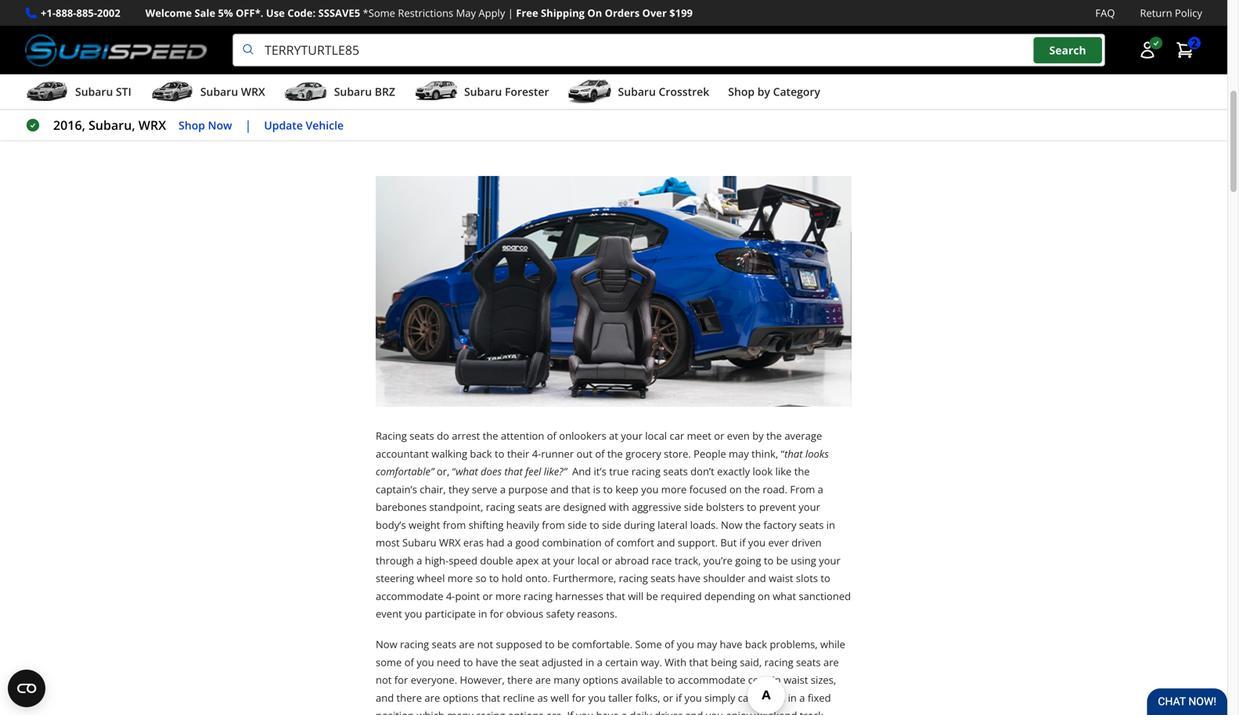Task type: locate. For each thing, give the bounding box(es) containing it.
chair,
[[420, 483, 446, 497]]

driven
[[792, 536, 822, 550]]

1 vertical spatial you're
[[704, 554, 733, 568]]

or left abroad
[[602, 554, 613, 568]]

1 horizontal spatial |
[[508, 6, 514, 20]]

in inside but as enthusiasts, we enjoy the thrill of the subaru wrx from the driver's seat, and oftentimes we are also passengers. this means we enjoy the majority of the experience from the cabin of the vehicle. so when you're not too busy modifying the engine and suspension, why don't you make the driving experience from the interior a little more enjoyable? here are the top 10 interior modifications you can also perform in your subaru wrx:
[[546, 109, 555, 123]]

but inside but as enthusiasts, we enjoy the thrill of the subaru wrx from the driver's seat, and oftentimes we are also passengers. this means we enjoy the majority of the experience from the cabin of the vehicle. so when you're not too busy modifying the engine and suspension, why don't you make the driving experience from the interior a little more enjoyable? here are the top 10 interior modifications you can also perform in your subaru wrx:
[[376, 38, 392, 52]]

1 horizontal spatial but
[[721, 536, 737, 550]]

0 vertical spatial but
[[376, 38, 392, 52]]

0 horizontal spatial there
[[397, 691, 422, 706]]

button image
[[1139, 41, 1158, 60]]

look
[[753, 465, 773, 479]]

need
[[437, 656, 461, 670]]

if
[[567, 709, 574, 716]]

are up which
[[425, 691, 440, 706]]

thrill
[[531, 38, 553, 52]]

a down or, " what does that feel like?" at the bottom
[[500, 483, 506, 497]]

0 horizontal spatial shop
[[179, 118, 205, 133]]

and up position
[[376, 691, 394, 706]]

but
[[376, 38, 392, 52], [721, 536, 737, 550]]

may inside "racing seats do arrest the attention of onlookers at your local car meet or even by the average accountant walking back to their 4-runner out of the grocery store. people may think, ""
[[729, 447, 749, 461]]

0 horizontal spatial "
[[452, 465, 456, 479]]

racing up some
[[400, 638, 429, 652]]

1 horizontal spatial now
[[376, 638, 398, 652]]

hold
[[502, 572, 523, 586]]

walking
[[432, 447, 468, 461]]

1 vertical spatial if
[[676, 691, 682, 706]]

0 horizontal spatial experience
[[411, 91, 463, 105]]

driver
[[655, 709, 683, 716]]

1 vertical spatial enjoy
[[548, 55, 574, 70]]

or left even on the bottom right of the page
[[715, 429, 725, 443]]

driver's
[[691, 38, 725, 52]]

little
[[556, 91, 577, 105]]

your
[[558, 109, 579, 123], [621, 429, 643, 443], [799, 501, 821, 515], [554, 554, 575, 568], [819, 554, 841, 568]]

1 horizontal spatial experience
[[667, 55, 719, 70]]

0 horizontal spatial don't
[[691, 465, 715, 479]]

be
[[777, 554, 789, 568], [647, 590, 659, 604], [558, 638, 570, 652], [774, 691, 786, 706]]

wrx up update
[[241, 84, 265, 99]]

or, " what does that feel like?"
[[437, 465, 570, 479]]

are down seat
[[536, 674, 551, 688]]

0 vertical spatial many
[[554, 674, 580, 688]]

2
[[1192, 36, 1198, 50]]

have down taller
[[597, 709, 619, 716]]

a subaru brz thumbnail image image
[[284, 80, 328, 103]]

0 horizontal spatial for
[[395, 674, 408, 688]]

by up think,
[[753, 429, 764, 443]]

or inside "racing seats do arrest the attention of onlookers at your local car meet or even by the average accountant walking back to their 4-runner out of the grocery store. people may think, ""
[[715, 429, 725, 443]]

" inside "racing seats do arrest the attention of onlookers at your local car meet or even by the average accountant walking back to their 4-runner out of the grocery store. people may think, ""
[[781, 447, 785, 461]]

you're inside and it's true racing seats don't exactly look like the captain's chair, they serve a purpose and that is to keep you more focused on the road. from a barebones standpoint, racing seats are designed with aggressive side bolsters to prevent your body's weight from shifting heavily from side to side during lateral loads. now the factory seats in most subaru wrx eras had a good combination of comfort and support. but if you ever driven through a high-speed double apex at your local or abroad race track, you're going to be using your steering wheel more so to hold onto. furthermore, racing seats have shoulder and waist slots to accommodate 4-point or more racing harnesses that will be required depending on what sanctioned event you participate in for obvious safety reasons.
[[704, 554, 733, 568]]

0 vertical spatial "
[[781, 447, 785, 461]]

open widget image
[[8, 670, 45, 708]]

use
[[266, 6, 285, 20]]

the up make at the top
[[806, 55, 822, 70]]

waist left slots
[[769, 572, 794, 586]]

code:
[[288, 6, 316, 20]]

2 vertical spatial now
[[376, 638, 398, 652]]

you up aggressive
[[642, 483, 659, 497]]

daily
[[630, 709, 652, 716]]

as up vehicle.
[[395, 38, 406, 52]]

1 vertical spatial what
[[773, 590, 797, 604]]

0 horizontal spatial certain
[[606, 656, 639, 670]]

2 button
[[1169, 35, 1203, 66]]

or down so
[[483, 590, 493, 604]]

comfort
[[617, 536, 655, 550]]

1 vertical spatial for
[[395, 674, 408, 688]]

orders
[[605, 6, 640, 20]]

shop inside dropdown button
[[729, 84, 755, 99]]

0 vertical spatial by
[[758, 84, 771, 99]]

car
[[670, 429, 685, 443]]

0 vertical spatial may
[[729, 447, 749, 461]]

back up does
[[470, 447, 492, 461]]

many right which
[[447, 709, 474, 716]]

0 vertical spatial back
[[470, 447, 492, 461]]

2 horizontal spatial enjoy
[[726, 709, 752, 716]]

the left seat
[[501, 656, 517, 670]]

1 horizontal spatial many
[[554, 674, 580, 688]]

subaru left the sti
[[75, 84, 113, 99]]

1 vertical spatial may
[[697, 638, 718, 652]]

from up combination
[[542, 518, 565, 532]]

subaru crosstrek button
[[568, 78, 710, 109]]

what up they
[[456, 465, 478, 479]]

seats down store.
[[664, 465, 688, 479]]

wheel
[[417, 572, 445, 586]]

the right thrill
[[567, 38, 583, 52]]

some
[[376, 656, 402, 670]]

| left update
[[245, 117, 252, 134]]

1 vertical spatial waist
[[784, 674, 809, 688]]

but down *some
[[376, 38, 392, 52]]

road.
[[763, 483, 788, 497]]

racing down "problems,"
[[765, 656, 794, 670]]

1 horizontal spatial accommodate
[[678, 674, 746, 688]]

a subaru crosstrek thumbnail image image
[[568, 80, 612, 103]]

what down slots
[[773, 590, 797, 604]]

comfortable"
[[376, 465, 434, 479]]

0 vertical spatial if
[[740, 536, 746, 550]]

a subaru forester thumbnail image image
[[414, 80, 458, 103]]

are inside and it's true racing seats don't exactly look like the captain's chair, they serve a purpose and that is to keep you more focused on the road. from a barebones standpoint, racing seats are designed with aggressive side bolsters to prevent your body's weight from shifting heavily from side to side during lateral loads. now the factory seats in most subaru wrx eras had a good combination of comfort and support. but if you ever driven through a high-speed double apex at your local or abroad race track, you're going to be using your steering wheel more so to hold onto. furthermore, racing seats have shoulder and waist slots to accommodate 4-point or more racing harnesses that will be required depending on what sanctioned event you participate in for obvious safety reasons.
[[545, 501, 561, 515]]

|
[[508, 6, 514, 20], [245, 117, 252, 134]]

0 vertical spatial on
[[730, 483, 742, 497]]

prevent
[[760, 501, 797, 515]]

1 horizontal spatial interior
[[756, 91, 791, 105]]

0 vertical spatial at
[[609, 429, 619, 443]]

that looks comfortable"
[[376, 447, 829, 479]]

of left comfort
[[605, 536, 614, 550]]

subaru sti
[[75, 84, 131, 99]]

side down with at the bottom of the page
[[602, 518, 622, 532]]

4- up participate
[[446, 590, 455, 604]]

over
[[643, 6, 667, 20]]

0 vertical spatial what
[[456, 465, 478, 479]]

many down adjusted
[[554, 674, 580, 688]]

wrx up majority
[[622, 38, 644, 52]]

slots
[[797, 572, 819, 586]]

0 horizontal spatial many
[[447, 709, 474, 716]]

local inside "racing seats do arrest the attention of onlookers at your local car meet or even by the average accountant walking back to their 4-runner out of the grocery store. people may think, ""
[[646, 429, 667, 443]]

1 vertical spatial but
[[721, 536, 737, 550]]

crosstrek
[[659, 84, 710, 99]]

some
[[636, 638, 662, 652]]

double
[[480, 554, 513, 568]]

0 horizontal spatial as
[[395, 38, 406, 52]]

1 vertical spatial as
[[538, 691, 548, 706]]

in up weekend
[[788, 691, 797, 706]]

0 horizontal spatial options
[[443, 691, 479, 706]]

0 vertical spatial 4-
[[532, 447, 541, 461]]

0 horizontal spatial at
[[542, 554, 551, 568]]

0 horizontal spatial on
[[730, 483, 742, 497]]

accommodate inside the now racing seats are not supposed to be comfortable. some of you may have back problems, while some of you need to have the seat adjusted in a certain way. with that being said, racing seats are not for everyone. however, there are many options available to accommodate certain waist sizes, and there are options that recline as well for you taller folks, or if you simply cannot be in a fixed position which many racing options are. if you have a daily driver and you enjoy weekend t
[[678, 674, 746, 688]]

back inside the now racing seats are not supposed to be comfortable. some of you may have back problems, while some of you need to have the seat adjusted in a certain way. with that being said, racing seats are not for everyone. however, there are many options available to accommodate certain waist sizes, and there are options that recline as well for you taller folks, or if you simply cannot be in a fixed position which many racing options are. if you have a daily driver and you enjoy weekend t
[[746, 638, 768, 652]]

1 horizontal spatial enjoy
[[548, 55, 574, 70]]

racing down the grocery
[[632, 465, 661, 479]]

1 horizontal spatial also
[[482, 109, 502, 123]]

as left well
[[538, 691, 548, 706]]

2 vertical spatial enjoy
[[726, 709, 752, 716]]

in right perform at the top of the page
[[546, 109, 555, 123]]

seat,
[[728, 38, 750, 52]]

0 horizontal spatial accommodate
[[376, 590, 444, 604]]

2 horizontal spatial now
[[721, 518, 743, 532]]

when
[[428, 73, 455, 87]]

0 vertical spatial waist
[[769, 572, 794, 586]]

0 vertical spatial certain
[[606, 656, 639, 670]]

1 vertical spatial many
[[447, 709, 474, 716]]

0 horizontal spatial 4-
[[446, 590, 455, 604]]

search
[[1050, 43, 1087, 57]]

1 horizontal spatial "
[[781, 447, 785, 461]]

back inside "racing seats do arrest the attention of onlookers at your local car meet or even by the average accountant walking back to their 4-runner out of the grocery store. people may think, ""
[[470, 447, 492, 461]]

have down track, at the right of page
[[678, 572, 701, 586]]

are up the need
[[459, 638, 475, 652]]

captain's
[[376, 483, 417, 497]]

0 vertical spatial now
[[208, 118, 232, 133]]

return
[[1141, 6, 1173, 20]]

interior right the 10
[[756, 91, 791, 105]]

0 horizontal spatial local
[[578, 554, 600, 568]]

don't inside and it's true racing seats don't exactly look like the captain's chair, they serve a purpose and that is to keep you more focused on the road. from a barebones standpoint, racing seats are designed with aggressive side bolsters to prevent your body's weight from shifting heavily from side to side during lateral loads. now the factory seats in most subaru wrx eras had a good combination of comfort and support. but if you ever driven through a high-speed double apex at your local or abroad race track, you're going to be using your steering wheel more so to hold onto. furthermore, racing seats have shoulder and waist slots to accommodate 4-point or more racing harnesses that will be required depending on what sanctioned event you participate in for obvious safety reasons.
[[691, 465, 715, 479]]

| left free
[[508, 6, 514, 20]]

local left car at the right bottom of page
[[646, 429, 667, 443]]

with
[[665, 656, 687, 670]]

0 vertical spatial enjoy
[[484, 38, 510, 52]]

1 horizontal spatial you're
[[704, 554, 733, 568]]

as inside the now racing seats are not supposed to be comfortable. some of you may have back problems, while some of you need to have the seat adjusted in a certain way. with that being said, racing seats are not for everyone. however, there are many options available to accommodate certain waist sizes, and there are options that recline as well for you taller folks, or if you simply cannot be in a fixed position which many racing options are. if you have a daily driver and you enjoy weekend t
[[538, 691, 548, 706]]

shop by category button
[[729, 78, 821, 109]]

to up sanctioned
[[821, 572, 831, 586]]

through
[[376, 554, 414, 568]]

0 horizontal spatial but
[[376, 38, 392, 52]]

enjoy inside the now racing seats are not supposed to be comfortable. some of you may have back problems, while some of you need to have the seat adjusted in a certain way. with that being said, racing seats are not for everyone. however, there are many options available to accommodate certain waist sizes, and there are options that recline as well for you taller folks, or if you simply cannot be in a fixed position which many racing options are. if you have a daily driver and you enjoy weekend t
[[726, 709, 752, 716]]

1 vertical spatial also
[[482, 109, 502, 123]]

speed
[[449, 554, 478, 568]]

1 vertical spatial back
[[746, 638, 768, 652]]

0 vertical spatial you're
[[457, 73, 486, 87]]

in right factory
[[827, 518, 836, 532]]

off*.
[[236, 6, 264, 20]]

0 vertical spatial local
[[646, 429, 667, 443]]

1 horizontal spatial certain
[[749, 674, 781, 688]]

we up busy
[[532, 55, 545, 70]]

seats down race on the right of page
[[651, 572, 676, 586]]

0 horizontal spatial now
[[208, 118, 232, 133]]

0 horizontal spatial interior
[[510, 91, 545, 105]]

but inside and it's true racing seats don't exactly look like the captain's chair, they serve a purpose and that is to keep you more focused on the road. from a barebones standpoint, racing seats are designed with aggressive side bolsters to prevent your body's weight from shifting heavily from side to side during lateral loads. now the factory seats in most subaru wrx eras had a good combination of comfort and support. but if you ever driven through a high-speed double apex at your local or abroad race track, you're going to be using your steering wheel more so to hold onto. furthermore, racing seats have shoulder and waist slots to accommodate 4-point or more racing harnesses that will be required depending on what sanctioned event you participate in for obvious safety reasons.
[[721, 536, 737, 550]]

in
[[546, 109, 555, 123], [827, 518, 836, 532], [479, 607, 488, 622], [586, 656, 595, 670], [788, 691, 797, 706]]

cabin
[[766, 55, 791, 70]]

have up being
[[720, 638, 743, 652]]

your up the grocery
[[621, 429, 643, 443]]

1 horizontal spatial back
[[746, 638, 768, 652]]

interior up perform at the top of the page
[[510, 91, 545, 105]]

shop for shop by category
[[729, 84, 755, 99]]

here
[[660, 91, 684, 105]]

0 horizontal spatial back
[[470, 447, 492, 461]]

1 vertical spatial now
[[721, 518, 743, 532]]

simply
[[705, 691, 736, 706]]

think,
[[752, 447, 779, 461]]

1 horizontal spatial if
[[740, 536, 746, 550]]

you up everyone.
[[417, 656, 434, 670]]

1 vertical spatial |
[[245, 117, 252, 134]]

4- inside "racing seats do arrest the attention of onlookers at your local car meet or even by the average accountant walking back to their 4-runner out of the grocery store. people may think, ""
[[532, 447, 541, 461]]

it's
[[594, 465, 607, 479]]

subaru forester button
[[414, 78, 549, 109]]

now inside and it's true racing seats don't exactly look like the captain's chair, they serve a purpose and that is to keep you more focused on the road. from a barebones standpoint, racing seats are designed with aggressive side bolsters to prevent your body's weight from shifting heavily from side to side during lateral loads. now the factory seats in most subaru wrx eras had a good combination of comfort and support. but if you ever driven through a high-speed double apex at your local or abroad race track, you're going to be using your steering wheel more so to hold onto. furthermore, racing seats have shoulder and waist slots to accommodate 4-point or more racing harnesses that will be required depending on what sanctioned event you participate in for obvious safety reasons.
[[721, 518, 743, 532]]

there up position
[[397, 691, 422, 706]]

racing
[[376, 429, 407, 443]]

or up driver
[[663, 691, 674, 706]]

2 horizontal spatial side
[[685, 501, 704, 515]]

1 vertical spatial certain
[[749, 674, 781, 688]]

1 vertical spatial options
[[443, 691, 479, 706]]

welcome sale 5% off*. use code: sssave5 *some restrictions may apply | free shipping on orders over $199
[[145, 6, 693, 20]]

more down modifying
[[579, 91, 605, 105]]

subaru forester
[[464, 84, 549, 99]]

1 vertical spatial accommodate
[[678, 674, 746, 688]]

you're inside but as enthusiasts, we enjoy the thrill of the subaru wrx from the driver's seat, and oftentimes we are also passengers. this means we enjoy the majority of the experience from the cabin of the vehicle. so when you're not too busy modifying the engine and suspension, why don't you make the driving experience from the interior a little more enjoyable? here are the top 10 interior modifications you can also perform in your subaru wrx:
[[457, 73, 486, 87]]

a inside but as enthusiasts, we enjoy the thrill of the subaru wrx from the driver's seat, and oftentimes we are also passengers. this means we enjoy the majority of the experience from the cabin of the vehicle. so when you're not too busy modifying the engine and suspension, why don't you make the driving experience from the interior a little more enjoyable? here are the top 10 interior modifications you can also perform in your subaru wrx:
[[548, 91, 553, 105]]

2 interior from the left
[[756, 91, 791, 105]]

certain down comfortable.
[[606, 656, 639, 670]]

to down designed
[[590, 518, 600, 532]]

by right the 10
[[758, 84, 771, 99]]

while
[[821, 638, 846, 652]]

experience up suspension,
[[667, 55, 719, 70]]

1 vertical spatial there
[[397, 691, 422, 706]]

as inside but as enthusiasts, we enjoy the thrill of the subaru wrx from the driver's seat, and oftentimes we are also passengers. this means we enjoy the majority of the experience from the cabin of the vehicle. so when you're not too busy modifying the engine and suspension, why don't you make the driving experience from the interior a little more enjoyable? here are the top 10 interior modifications you can also perform in your subaru wrx:
[[395, 38, 406, 52]]

keep
[[616, 483, 639, 497]]

a right 'from'
[[818, 483, 824, 497]]

subaru wrx
[[200, 84, 265, 99]]

if up the going
[[740, 536, 746, 550]]

which
[[417, 709, 445, 716]]

1 horizontal spatial what
[[773, 590, 797, 604]]

accommodate up simply
[[678, 674, 746, 688]]

return policy link
[[1141, 5, 1203, 21]]

1 vertical spatial at
[[542, 554, 551, 568]]

interior
[[510, 91, 545, 105], [756, 91, 791, 105]]

participate
[[425, 607, 476, 622]]

by inside "racing seats do arrest the attention of onlookers at your local car meet or even by the average accountant walking back to their 4-runner out of the grocery store. people may think, ""
[[753, 429, 764, 443]]

local inside and it's true racing seats don't exactly look like the captain's chair, they serve a purpose and that is to keep you more focused on the road. from a barebones standpoint, racing seats are designed with aggressive side bolsters to prevent your body's weight from shifting heavily from side to side during lateral loads. now the factory seats in most subaru wrx eras had a good combination of comfort and support. but if you ever driven through a high-speed double apex at your local or abroad race track, you're going to be using your steering wheel more so to hold onto. furthermore, racing seats have shoulder and waist slots to accommodate 4-point or more racing harnesses that will be required depending on what sanctioned event you participate in for obvious safety reasons.
[[578, 554, 600, 568]]

0 horizontal spatial we
[[468, 38, 482, 52]]

1 horizontal spatial may
[[729, 447, 749, 461]]

enjoy
[[484, 38, 510, 52], [548, 55, 574, 70], [726, 709, 752, 716]]

wrx inside subaru wrx dropdown button
[[241, 84, 265, 99]]

everyone.
[[411, 674, 458, 688]]

0 horizontal spatial enjoy
[[484, 38, 510, 52]]

seats down purpose
[[518, 501, 543, 515]]

0 vertical spatial options
[[583, 674, 619, 688]]

1 horizontal spatial there
[[508, 674, 533, 688]]

update vehicle button
[[264, 117, 344, 134]]

we right the oftentimes
[[828, 38, 841, 52]]

2 vertical spatial options
[[508, 709, 544, 716]]

2 vertical spatial for
[[572, 691, 586, 706]]

onlookers
[[559, 429, 607, 443]]

don't up focused on the right bottom of the page
[[691, 465, 715, 479]]

for left obvious
[[490, 607, 504, 622]]

1 horizontal spatial as
[[538, 691, 548, 706]]

4- inside and it's true racing seats don't exactly look like the captain's chair, they serve a purpose and that is to keep you more focused on the road. from a barebones standpoint, racing seats are designed with aggressive side bolsters to prevent your body's weight from shifting heavily from side to side during lateral loads. now the factory seats in most subaru wrx eras had a good combination of comfort and support. but if you ever driven through a high-speed double apex at your local or abroad race track, you're going to be using your steering wheel more so to hold onto. furthermore, racing seats have shoulder and waist slots to accommodate 4-point or more racing harnesses that will be required depending on what sanctioned event you participate in for obvious safety reasons.
[[446, 590, 455, 604]]

0 horizontal spatial also
[[394, 55, 413, 70]]

that inside that looks comfortable"
[[785, 447, 803, 461]]

1 horizontal spatial options
[[508, 709, 544, 716]]

+1-
[[41, 6, 56, 20]]

what inside and it's true racing seats don't exactly look like the captain's chair, they serve a purpose and that is to keep you more focused on the road. from a barebones standpoint, racing seats are designed with aggressive side bolsters to prevent your body's weight from shifting heavily from side to side during lateral loads. now the factory seats in most subaru wrx eras had a good combination of comfort and support. but if you ever driven through a high-speed double apex at your local or abroad race track, you're going to be using your steering wheel more so to hold onto. furthermore, racing seats have shoulder and waist slots to accommodate 4-point or more racing harnesses that will be required depending on what sanctioned event you participate in for obvious safety reasons.
[[773, 590, 797, 604]]

the up modifying
[[576, 55, 592, 70]]

like?"
[[544, 465, 567, 479]]

at up that looks comfortable"
[[609, 429, 619, 443]]

factory
[[764, 518, 797, 532]]

subaru left brz
[[334, 84, 372, 99]]

for inside and it's true racing seats don't exactly look like the captain's chair, they serve a purpose and that is to keep you more focused on the road. from a barebones standpoint, racing seats are designed with aggressive side bolsters to prevent your body's weight from shifting heavily from side to side during lateral loads. now the factory seats in most subaru wrx eras had a good combination of comfort and support. but if you ever driven through a high-speed double apex at your local or abroad race track, you're going to be using your steering wheel more so to hold onto. furthermore, racing seats have shoulder and waist slots to accommodate 4-point or more racing harnesses that will be required depending on what sanctioned event you participate in for obvious safety reasons.
[[490, 607, 504, 622]]

seat
[[520, 656, 539, 670]]

1 vertical spatial local
[[578, 554, 600, 568]]

the inside the now racing seats are not supposed to be comfortable. some of you may have back problems, while some of you need to have the seat adjusted in a certain way. with that being said, racing seats are not for everyone. however, there are many options available to accommodate certain waist sizes, and there are options that recline as well for you taller folks, or if you simply cannot be in a fixed position which many racing options are. if you have a daily driver and you enjoy weekend t
[[501, 656, 517, 670]]

for down some
[[395, 674, 408, 688]]

on right depending
[[758, 590, 771, 604]]

1 horizontal spatial for
[[490, 607, 504, 622]]

1 vertical spatial don't
[[691, 465, 715, 479]]

1 horizontal spatial at
[[609, 429, 619, 443]]

back up the said,
[[746, 638, 768, 652]]

subaru inside and it's true racing seats don't exactly look like the captain's chair, they serve a purpose and that is to keep you more focused on the road. from a barebones standpoint, racing seats are designed with aggressive side bolsters to prevent your body's weight from shifting heavily from side to side during lateral loads. now the factory seats in most subaru wrx eras had a good combination of comfort and support. but if you ever driven through a high-speed double apex at your local or abroad race track, you're going to be using your steering wheel more so to hold onto. furthermore, racing seats have shoulder and waist slots to accommodate 4-point or more racing harnesses that will be required depending on what sanctioned event you participate in for obvious safety reasons.
[[403, 536, 437, 550]]

you left taller
[[589, 691, 606, 706]]

apply
[[479, 6, 505, 20]]

0 vertical spatial experience
[[667, 55, 719, 70]]

but as enthusiasts, we enjoy the thrill of the subaru wrx from the driver's seat, and oftentimes we are also passengers. this means we enjoy the majority of the experience from the cabin of the vehicle. so when you're not too busy modifying the engine and suspension, why don't you make the driving experience from the interior a little more enjoyable? here are the top 10 interior modifications you can also perform in your subaru wrx:
[[376, 38, 847, 123]]

0 vertical spatial shop
[[729, 84, 755, 99]]

faq
[[1096, 6, 1116, 20]]

are up vehicle.
[[376, 55, 392, 70]]

from down standpoint,
[[443, 518, 466, 532]]

that
[[785, 447, 803, 461], [505, 465, 523, 479], [572, 483, 591, 497], [607, 590, 626, 604], [690, 656, 709, 670], [481, 691, 501, 706]]

1 vertical spatial not
[[478, 638, 494, 652]]

passengers.
[[416, 55, 472, 70]]

and up race on the right of page
[[657, 536, 676, 550]]



Task type: describe. For each thing, give the bounding box(es) containing it.
a down taller
[[622, 709, 628, 716]]

search input field
[[233, 34, 1106, 67]]

vehicle.
[[376, 73, 411, 87]]

oftentimes
[[774, 38, 825, 52]]

comfortable.
[[572, 638, 633, 652]]

why
[[734, 73, 753, 87]]

more down speed
[[448, 572, 473, 586]]

a left fixed
[[800, 691, 806, 706]]

0 horizontal spatial |
[[245, 117, 252, 134]]

0 vertical spatial |
[[508, 6, 514, 20]]

top
[[723, 91, 739, 105]]

that down their
[[505, 465, 523, 479]]

like
[[776, 465, 792, 479]]

of up engine
[[636, 55, 646, 70]]

you left simply
[[685, 691, 702, 706]]

1 interior from the left
[[510, 91, 545, 105]]

you left can
[[443, 109, 460, 123]]

standpoint,
[[430, 501, 484, 515]]

restrictions
[[398, 6, 454, 20]]

waist inside and it's true racing seats don't exactly look like the captain's chair, they serve a purpose and that is to keep you more focused on the road. from a barebones standpoint, racing seats are designed with aggressive side bolsters to prevent your body's weight from shifting heavily from side to side during lateral loads. now the factory seats in most subaru wrx eras had a good combination of comfort and support. but if you ever driven through a high-speed double apex at your local or abroad race track, you're going to be using your steering wheel more so to hold onto. furthermore, racing seats have shoulder and waist slots to accommodate 4-point or more racing harnesses that will be required depending on what sanctioned event you participate in for obvious safety reasons.
[[769, 572, 794, 586]]

the left driver's
[[672, 38, 688, 52]]

the right the arrest in the left of the page
[[483, 429, 499, 443]]

by inside shop by category dropdown button
[[758, 84, 771, 99]]

are down suspension,
[[686, 91, 702, 105]]

a subaru sti thumbnail image image
[[25, 80, 69, 103]]

at inside and it's true racing seats don't exactly look like the captain's chair, they serve a purpose and that is to keep you more focused on the road. from a barebones standpoint, racing seats are designed with aggressive side bolsters to prevent your body's weight from shifting heavily from side to side during lateral loads. now the factory seats in most subaru wrx eras had a good combination of comfort and support. but if you ever driven through a high-speed double apex at your local or abroad race track, you're going to be using your steering wheel more so to hold onto. furthermore, racing seats have shoulder and waist slots to accommodate 4-point or more racing harnesses that will be required depending on what sanctioned event you participate in for obvious safety reasons.
[[542, 554, 551, 568]]

that left will
[[607, 590, 626, 604]]

this
[[475, 55, 494, 70]]

to down ever
[[764, 554, 774, 568]]

subaru down a subaru crosstrek thumbnail image
[[582, 109, 616, 123]]

more up aggressive
[[662, 483, 687, 497]]

using
[[791, 554, 817, 568]]

being
[[711, 656, 738, 670]]

more inside but as enthusiasts, we enjoy the thrill of the subaru wrx from the driver's seat, and oftentimes we are also passengers. this means we enjoy the majority of the experience from the cabin of the vehicle. so when you're not too busy modifying the engine and suspension, why don't you make the driving experience from the interior a little more enjoyable? here are the top 10 interior modifications you can also perform in your subaru wrx:
[[579, 91, 605, 105]]

exactly
[[718, 465, 750, 479]]

subaru,
[[89, 117, 135, 134]]

that down however,
[[481, 691, 501, 706]]

the up means
[[513, 38, 528, 52]]

if inside the now racing seats are not supposed to be comfortable. some of you may have back problems, while some of you need to have the seat adjusted in a certain way. with that being said, racing seats are not for everyone. however, there are many options available to accommodate certain waist sizes, and there are options that recline as well for you taller folks, or if you simply cannot be in a fixed position which many racing options are. if you have a daily driver and you enjoy weekend t
[[676, 691, 682, 706]]

don't inside but as enthusiasts, we enjoy the thrill of the subaru wrx from the driver's seat, and oftentimes we are also passengers. this means we enjoy the majority of the experience from the cabin of the vehicle. so when you're not too busy modifying the engine and suspension, why don't you make the driving experience from the interior a little more enjoyable? here are the top 10 interior modifications you can also perform in your subaru wrx:
[[756, 73, 780, 87]]

supposed
[[496, 638, 543, 652]]

good
[[516, 536, 540, 550]]

a down comfortable.
[[597, 656, 603, 670]]

ever
[[769, 536, 789, 550]]

means
[[497, 55, 529, 70]]

the left top
[[704, 91, 720, 105]]

+1-888-885-2002
[[41, 6, 120, 20]]

wrx inside but as enthusiasts, we enjoy the thrill of the subaru wrx from the driver's seat, and oftentimes we are also passengers. this means we enjoy the majority of the experience from the cabin of the vehicle. so when you're not too busy modifying the engine and suspension, why don't you make the driving experience from the interior a little more enjoyable? here are the top 10 interior modifications you can also perform in your subaru wrx:
[[622, 38, 644, 52]]

now inside shop now link
[[208, 118, 232, 133]]

shop now
[[179, 118, 232, 133]]

update
[[264, 118, 303, 133]]

focused
[[690, 483, 727, 497]]

and
[[573, 465, 591, 479]]

your down combination
[[554, 554, 575, 568]]

or,
[[437, 465, 450, 479]]

category
[[774, 84, 821, 99]]

not inside but as enthusiasts, we enjoy the thrill of the subaru wrx from the driver's seat, and oftentimes we are also passengers. this means we enjoy the majority of the experience from the cabin of the vehicle. so when you're not too busy modifying the engine and suspension, why don't you make the driving experience from the interior a little more enjoyable? here are the top 10 interior modifications you can also perform in your subaru wrx:
[[489, 73, 505, 87]]

of inside and it's true racing seats don't exactly look like the captain's chair, they serve a purpose and that is to keep you more focused on the road. from a barebones standpoint, racing seats are designed with aggressive side bolsters to prevent your body's weight from shifting heavily from side to side during lateral loads. now the factory seats in most subaru wrx eras had a good combination of comfort and support. but if you ever driven through a high-speed double apex at your local or abroad race track, you're going to be using your steering wheel more so to hold onto. furthermore, racing seats have shoulder and waist slots to accommodate 4-point or more racing harnesses that will be required depending on what sanctioned event you participate in for obvious safety reasons.
[[605, 536, 614, 550]]

more down hold
[[496, 590, 521, 604]]

seats inside "racing seats do arrest the attention of onlookers at your local car meet or even by the average accountant walking back to their 4-runner out of the grocery store. people may think, ""
[[410, 429, 434, 443]]

now inside the now racing seats are not supposed to be comfortable. some of you may have back problems, while some of you need to have the seat adjusted in a certain way. with that being said, racing seats are not for everyone. however, there are many options available to accommodate certain waist sizes, and there are options that recline as well for you taller folks, or if you simply cannot be in a fixed position which many racing options are. if you have a daily driver and you enjoy weekend t
[[376, 638, 398, 652]]

majority
[[594, 55, 634, 70]]

and up here
[[654, 73, 672, 87]]

your right using
[[819, 554, 841, 568]]

to down with at right
[[666, 674, 676, 688]]

may inside the now racing seats are not supposed to be comfortable. some of you may have back problems, while some of you need to have the seat adjusted in a certain way. with that being said, racing seats are not for everyone. however, there are many options available to accommodate certain waist sizes, and there are options that recline as well for you taller folks, or if you simply cannot be in a fixed position which many racing options are. if you have a daily driver and you enjoy weekend t
[[697, 638, 718, 652]]

2 horizontal spatial for
[[572, 691, 586, 706]]

free
[[516, 6, 539, 20]]

1 horizontal spatial side
[[602, 518, 622, 532]]

racing up shifting
[[486, 501, 515, 515]]

recline
[[503, 691, 535, 706]]

abroad
[[615, 554, 649, 568]]

with
[[609, 501, 630, 515]]

be up adjusted
[[558, 638, 570, 652]]

2 horizontal spatial options
[[583, 674, 619, 688]]

on
[[588, 6, 603, 20]]

grocery
[[626, 447, 662, 461]]

are down while at the bottom
[[824, 656, 840, 670]]

wrx down "a subaru wrx thumbnail image"
[[139, 117, 166, 134]]

you up the going
[[749, 536, 766, 550]]

the up perform at the top of the page
[[492, 91, 507, 105]]

have up however,
[[476, 656, 499, 670]]

to inside "racing seats do arrest the attention of onlookers at your local car meet or even by the average accountant walking back to their 4-runner out of the grocery store. people may think, ""
[[495, 447, 505, 461]]

designed
[[563, 501, 607, 515]]

of right some
[[405, 656, 414, 670]]

0 vertical spatial there
[[508, 674, 533, 688]]

barebones
[[376, 501, 427, 515]]

wrx inside and it's true racing seats don't exactly look like the captain's chair, they serve a purpose and that is to keep you more focused on the road. from a barebones standpoint, racing seats are designed with aggressive side bolsters to prevent your body's weight from shifting heavily from side to side during lateral loads. now the factory seats in most subaru wrx eras had a good combination of comfort and support. but if you ever driven through a high-speed double apex at your local or abroad race track, you're going to be using your steering wheel more so to hold onto. furthermore, racing seats have shoulder and waist slots to accommodate 4-point or more racing harnesses that will be required depending on what sanctioned event you participate in for obvious safety reasons.
[[439, 536, 461, 550]]

however,
[[460, 674, 505, 688]]

subaru up majority
[[586, 38, 620, 52]]

shifting
[[469, 518, 504, 532]]

modifying
[[551, 73, 598, 87]]

from down seat,
[[722, 55, 745, 70]]

average
[[785, 429, 823, 443]]

you right the if
[[576, 709, 594, 716]]

or inside the now racing seats are not supposed to be comfortable. some of you may have back problems, while some of you need to have the seat adjusted in a certain way. with that being said, racing seats are not for everyone. however, there are many options available to accommodate certain waist sizes, and there are options that recline as well for you taller folks, or if you simply cannot be in a fixed position which many racing options are. if you have a daily driver and you enjoy weekend t
[[663, 691, 674, 706]]

search button
[[1034, 37, 1103, 63]]

body's
[[376, 518, 406, 532]]

0 horizontal spatial what
[[456, 465, 478, 479]]

harnesses
[[556, 590, 604, 604]]

2 vertical spatial not
[[376, 674, 392, 688]]

eras
[[464, 536, 484, 550]]

1 horizontal spatial we
[[532, 55, 545, 70]]

loads.
[[691, 518, 719, 532]]

1 horizontal spatial on
[[758, 590, 771, 604]]

shop for shop now
[[179, 118, 205, 133]]

of down the oftentimes
[[794, 55, 804, 70]]

the up 'from'
[[795, 465, 810, 479]]

subaru up shop now
[[200, 84, 238, 99]]

be up weekend
[[774, 691, 786, 706]]

the down majority
[[601, 73, 617, 87]]

the up why
[[748, 55, 763, 70]]

feel
[[526, 465, 542, 479]]

from down over on the right
[[647, 38, 670, 52]]

seats up the need
[[432, 638, 457, 652]]

your inside but as enthusiasts, we enjoy the thrill of the subaru wrx from the driver's seat, and oftentimes we are also passengers. this means we enjoy the majority of the experience from the cabin of the vehicle. so when you're not too busy modifying the engine and suspension, why don't you make the driving experience from the interior a little more enjoyable? here are the top 10 interior modifications you can also perform in your subaru wrx:
[[558, 109, 579, 123]]

the left factory
[[746, 518, 761, 532]]

be right will
[[647, 590, 659, 604]]

racing down abroad
[[619, 572, 648, 586]]

and right seat,
[[753, 38, 771, 52]]

seats up driven
[[800, 518, 824, 532]]

0 horizontal spatial side
[[568, 518, 587, 532]]

0 vertical spatial also
[[394, 55, 413, 70]]

1 vertical spatial "
[[452, 465, 456, 479]]

accommodate inside and it's true racing seats don't exactly look like the captain's chair, they serve a purpose and that is to keep you more focused on the road. from a barebones standpoint, racing seats are designed with aggressive side bolsters to prevent your body's weight from shifting heavily from side to side during lateral loads. now the factory seats in most subaru wrx eras had a good combination of comfort and support. but if you ever driven through a high-speed double apex at your local or abroad race track, you're going to be using your steering wheel more so to hold onto. furthermore, racing seats have shoulder and waist slots to accommodate 4-point or more racing harnesses that will be required depending on what sanctioned event you participate in for obvious safety reasons.
[[376, 590, 444, 604]]

subaru crosstrek
[[618, 84, 710, 99]]

forester
[[505, 84, 549, 99]]

$199
[[670, 6, 693, 20]]

furthermore,
[[553, 572, 617, 586]]

888-
[[56, 6, 76, 20]]

of right the out
[[596, 447, 605, 461]]

waist inside the now racing seats are not supposed to be comfortable. some of you may have back problems, while some of you need to have the seat adjusted in a certain way. with that being said, racing seats are not for everyone. however, there are many options available to accommodate certain waist sizes, and there are options that recline as well for you taller folks, or if you simply cannot be in a fixed position which many racing options are. if you have a daily driver and you enjoy weekend t
[[784, 674, 809, 688]]

people
[[694, 447, 727, 461]]

to right the need
[[464, 656, 473, 670]]

the up think,
[[767, 429, 782, 443]]

during
[[624, 518, 655, 532]]

you down simply
[[706, 709, 724, 716]]

that left the is
[[572, 483, 591, 497]]

subaru sti button
[[25, 78, 131, 109]]

in down point
[[479, 607, 488, 622]]

serve
[[472, 483, 498, 497]]

a subaru wrx thumbnail image image
[[150, 80, 194, 103]]

modifications
[[376, 109, 440, 123]]

heavily
[[507, 518, 540, 532]]

a right had
[[507, 536, 513, 550]]

faq link
[[1096, 5, 1116, 21]]

your inside "racing seats do arrest the attention of onlookers at your local car meet or even by the average accountant walking back to their 4-runner out of the grocery store. people may think, ""
[[621, 429, 643, 443]]

enthusiasts,
[[408, 38, 465, 52]]

does
[[481, 465, 502, 479]]

track,
[[675, 554, 701, 568]]

fixed
[[808, 691, 832, 706]]

to left the "prevent"
[[747, 501, 757, 515]]

shop by category
[[729, 84, 821, 99]]

racing down the recline
[[477, 709, 506, 716]]

2002
[[97, 6, 120, 20]]

1 vertical spatial experience
[[411, 91, 463, 105]]

your down 'from'
[[799, 501, 821, 515]]

lateral
[[658, 518, 688, 532]]

perform
[[504, 109, 544, 123]]

to up adjusted
[[545, 638, 555, 652]]

from
[[791, 483, 816, 497]]

a left the high-
[[417, 554, 422, 568]]

have inside and it's true racing seats don't exactly look like the captain's chair, they serve a purpose and that is to keep you more focused on the road. from a barebones standpoint, racing seats are designed with aggressive side bolsters to prevent your body's weight from shifting heavily from side to side during lateral loads. now the factory seats in most subaru wrx eras had a good combination of comfort and support. but if you ever driven through a high-speed double apex at your local or abroad race track, you're going to be using your steering wheel more so to hold onto. furthermore, racing seats have shoulder and waist slots to accommodate 4-point or more racing harnesses that will be required depending on what sanctioned event you participate in for obvious safety reasons.
[[678, 572, 701, 586]]

subaru inside dropdown button
[[75, 84, 113, 99]]

of up with at right
[[665, 638, 675, 652]]

bolsters
[[707, 501, 745, 515]]

required
[[661, 590, 702, 604]]

you down cabin
[[782, 73, 800, 87]]

if inside and it's true racing seats don't exactly look like the captain's chair, they serve a purpose and that is to keep you more focused on the road. from a barebones standpoint, racing seats are designed with aggressive side bolsters to prevent your body's weight from shifting heavily from side to side during lateral loads. now the factory seats in most subaru wrx eras had a good combination of comfort and support. but if you ever driven through a high-speed double apex at your local or abroad race track, you're going to be using your steering wheel more so to hold onto. furthermore, racing seats have shoulder and waist slots to accommodate 4-point or more racing harnesses that will be required depending on what sanctioned event you participate in for obvious safety reasons.
[[740, 536, 746, 550]]

may
[[456, 6, 476, 20]]

at inside "racing seats do arrest the attention of onlookers at your local car meet or even by the average accountant walking back to their 4-runner out of the grocery store. people may think, ""
[[609, 429, 619, 443]]

sanctioned
[[799, 590, 851, 604]]

and down like?"
[[551, 483, 569, 497]]

accountant
[[376, 447, 429, 461]]

of right thrill
[[555, 38, 565, 52]]

be down ever
[[777, 554, 789, 568]]

the up 'true'
[[608, 447, 623, 461]]

885-
[[76, 6, 97, 20]]

of up runner at the left of the page
[[547, 429, 557, 443]]

in down comfortable.
[[586, 656, 595, 670]]

subispeed logo image
[[25, 34, 208, 67]]

that right with at right
[[690, 656, 709, 670]]

the down look
[[745, 483, 761, 497]]

subaru up wrx:
[[618, 84, 656, 99]]

the right make at the top
[[831, 73, 847, 87]]

the up engine
[[649, 55, 664, 70]]

2 horizontal spatial we
[[828, 38, 841, 52]]

true
[[610, 465, 629, 479]]

from up can
[[466, 91, 489, 105]]

and right driver
[[686, 709, 704, 716]]

subaru up can
[[464, 84, 502, 99]]

attention
[[501, 429, 545, 443]]

to right so
[[490, 572, 499, 586]]

policy
[[1176, 6, 1203, 20]]

and down the going
[[748, 572, 767, 586]]



Task type: vqa. For each thing, say whether or not it's contained in the screenshot.
Subaru WRX
yes



